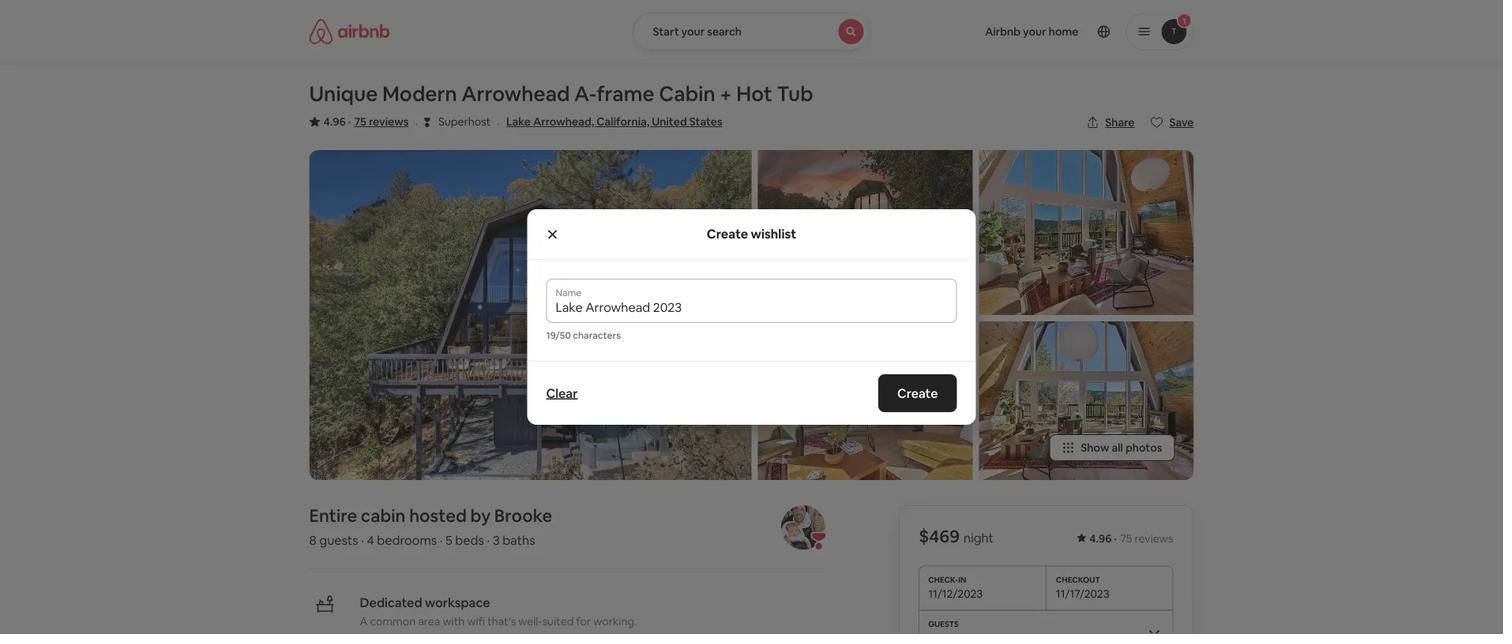Task type: describe. For each thing, give the bounding box(es) containing it.
8
[[309, 532, 317, 548]]

common
[[370, 614, 416, 629]]

1 vertical spatial 75
[[1120, 531, 1132, 546]]

1 horizontal spatial 4.96
[[1090, 531, 1112, 546]]

frame
[[597, 81, 655, 107]]

lake
[[506, 115, 531, 129]]

0 vertical spatial 4.96
[[323, 115, 346, 129]]

unique modern arrowhead a-frame cabin + hot tub
[[309, 81, 813, 107]]

create for create wishlist
[[707, 226, 748, 242]]

unique
[[309, 81, 378, 107]]

superhost
[[438, 115, 491, 129]]

beds
[[455, 532, 484, 548]]

profile element
[[889, 0, 1194, 63]]

all
[[1112, 441, 1123, 455]]

show all photos button
[[1049, 434, 1175, 461]]

wifi
[[467, 614, 485, 629]]

save
[[1169, 115, 1194, 130]]

share button
[[1080, 109, 1141, 136]]

states
[[689, 115, 723, 129]]

for
[[576, 614, 591, 629]]

tub
[[777, 81, 813, 107]]

3
[[493, 532, 500, 548]]

a-
[[574, 81, 597, 107]]

with
[[443, 614, 465, 629]]

4
[[367, 532, 374, 548]]

start your search button
[[633, 13, 870, 51]]

a frame view image
[[309, 150, 752, 480]]

0 vertical spatial reviews
[[369, 115, 409, 129]]

hot
[[736, 81, 772, 107]]

bedrooms
[[377, 532, 437, 548]]

· lake arrowhead, california, united states
[[497, 115, 723, 131]]

+
[[720, 81, 732, 107]]

11/12/2023
[[928, 586, 983, 601]]

75 reviews button
[[354, 114, 409, 130]]

share
[[1105, 115, 1135, 130]]

show
[[1081, 441, 1109, 455]]

that's
[[487, 614, 516, 629]]

0 horizontal spatial 75
[[354, 115, 366, 129]]

1 horizontal spatial 4.96 · 75 reviews
[[1090, 531, 1173, 546]]



Task type: vqa. For each thing, say whether or not it's contained in the screenshot.
Create wishlist's 'Create'
yes



Task type: locate. For each thing, give the bounding box(es) containing it.
arrowhead,
[[533, 115, 594, 129]]

night
[[964, 530, 994, 546]]

create for create
[[897, 385, 938, 401]]

reviews
[[369, 115, 409, 129], [1135, 531, 1173, 546]]

entire
[[309, 504, 357, 527]]

4.96 up 11/17/2023
[[1090, 531, 1112, 546]]

united
[[652, 115, 687, 129]]

0 vertical spatial 4.96 · 75 reviews
[[323, 115, 409, 129]]

a frame at sunrise image
[[758, 150, 973, 315]]

Start your search search field
[[633, 13, 870, 51]]

·
[[348, 115, 351, 129], [415, 115, 418, 131], [497, 115, 500, 131], [1114, 531, 1117, 546], [361, 532, 364, 548], [440, 532, 443, 548], [487, 532, 490, 548]]

dedicated
[[360, 594, 422, 610]]

baths
[[502, 532, 535, 548]]

None text field
[[556, 299, 948, 315]]

name this wishlist dialog
[[527, 209, 976, 425]]

entire cabin hosted by brooke 8 guests · 4 bedrooms · 5 beds · 3 baths
[[309, 504, 552, 548]]

1 horizontal spatial reviews
[[1135, 531, 1173, 546]]

0 vertical spatial 75
[[354, 115, 366, 129]]

1 horizontal spatial 75
[[1120, 531, 1132, 546]]

0 horizontal spatial 4.96
[[323, 115, 346, 129]]

1 vertical spatial create
[[897, 385, 938, 401]]

create
[[707, 226, 748, 242], [897, 385, 938, 401]]

show all photos
[[1081, 441, 1162, 455]]

1 vertical spatial 4.96 · 75 reviews
[[1090, 531, 1173, 546]]

dedicated workspace a common area with wifi that's well-suited for working.
[[360, 594, 637, 629]]

11/17/2023
[[1056, 586, 1110, 601]]

4.96 · 75 reviews up 11/17/2023
[[1090, 531, 1173, 546]]

0 horizontal spatial create
[[707, 226, 748, 242]]

suited
[[542, 614, 574, 629]]

working.
[[593, 614, 637, 629]]

4.96 · 75 reviews down unique
[[323, 115, 409, 129]]

5
[[445, 532, 452, 548]]

start
[[653, 24, 679, 39]]

lake arrowhead, california, united states button
[[506, 112, 723, 131]]

photos
[[1126, 441, 1162, 455]]

your
[[681, 24, 705, 39]]

1 vertical spatial reviews
[[1135, 531, 1173, 546]]

cabin
[[659, 81, 715, 107]]

brooke is a superhost. learn more about brooke. image
[[781, 505, 825, 550], [781, 505, 825, 550]]

by brooke
[[470, 504, 552, 527]]

create wishlist
[[707, 226, 796, 242]]

california,
[[597, 115, 650, 129]]

a
[[360, 614, 368, 629]]

· inside · lake arrowhead, california, united states
[[497, 115, 500, 131]]

living room image
[[979, 150, 1194, 315], [758, 321, 973, 480], [979, 321, 1194, 480]]

$469 night
[[919, 525, 994, 548]]

modern
[[382, 81, 457, 107]]

hosted
[[409, 504, 467, 527]]

75
[[354, 115, 366, 129], [1120, 531, 1132, 546]]

area
[[418, 614, 440, 629]]

search
[[707, 24, 742, 39]]

arrowhead
[[462, 81, 570, 107]]

cabin
[[361, 504, 406, 527]]

1 vertical spatial 4.96
[[1090, 531, 1112, 546]]

guests
[[319, 532, 358, 548]]

well-
[[518, 614, 542, 629]]

19/50
[[546, 329, 571, 342]]

0 horizontal spatial 4.96 · 75 reviews
[[323, 115, 409, 129]]

create button
[[878, 374, 957, 412]]

clear
[[546, 385, 578, 401]]

workspace
[[425, 594, 490, 610]]

create inside button
[[897, 385, 938, 401]]

19/50 characters
[[546, 329, 621, 342]]

1 horizontal spatial create
[[897, 385, 938, 401]]

0 horizontal spatial reviews
[[369, 115, 409, 129]]

󰀃
[[424, 114, 430, 129]]

none text field inside name this wishlist dialog
[[556, 299, 948, 315]]

characters
[[573, 329, 621, 342]]

start your search
[[653, 24, 742, 39]]

$469
[[919, 525, 960, 548]]

4.96 down unique
[[323, 115, 346, 129]]

wishlist
[[751, 226, 796, 242]]

0 vertical spatial create
[[707, 226, 748, 242]]

4.96 · 75 reviews
[[323, 115, 409, 129], [1090, 531, 1173, 546]]

4.96
[[323, 115, 346, 129], [1090, 531, 1112, 546]]

clear button
[[538, 378, 586, 409]]

save button
[[1144, 109, 1200, 136]]



